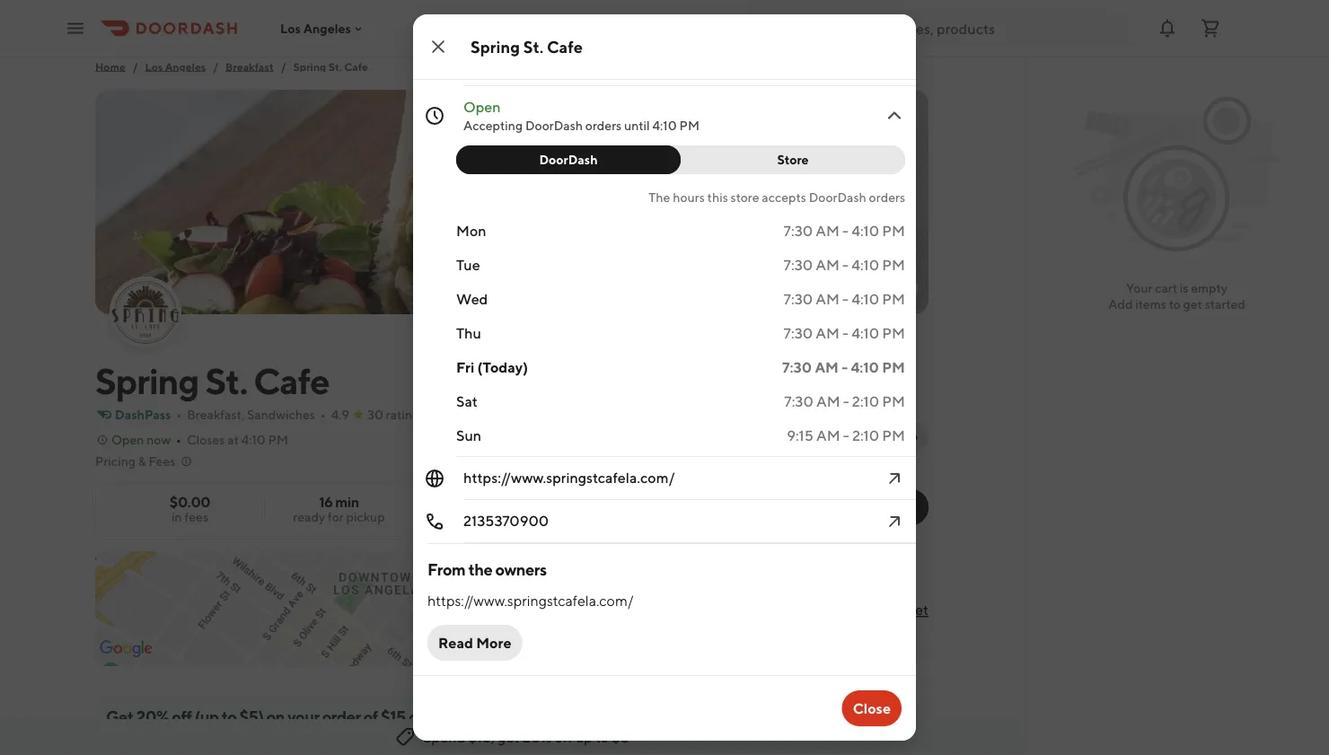 Task type: locate. For each thing, give the bounding box(es) containing it.
open up pricing & fees
[[111, 433, 144, 447]]

453 south spring street los angeles, ca
[[464, 39, 620, 74]]

open for open accepting doordash orders until 4:10 pm
[[464, 98, 501, 115]]

https://www.springstcafela.com/ up save "button" on the left of page
[[464, 469, 675, 486]]

orders
[[586, 118, 622, 133], [869, 190, 906, 205]]

at
[[227, 433, 239, 447]]

off
[[172, 707, 192, 726], [555, 729, 573, 746]]

pm inside open accepting doordash orders until 4:10 pm
[[680, 118, 700, 133]]

0.6 mi
[[441, 407, 477, 422]]

1 horizontal spatial angeles
[[303, 21, 351, 36]]

cafe up sandwiches
[[254, 359, 329, 402]]

0 horizontal spatial /
[[133, 60, 138, 73]]

• right now
[[176, 433, 181, 447]]

dialog containing spring st. cafe
[[282, 0, 972, 741]]

st. down los angeles popup button
[[329, 60, 342, 73]]

get inside your cart is empty add items to get started
[[1184, 297, 1203, 312]]

Store button
[[670, 146, 906, 174]]

1 vertical spatial doordash
[[539, 152, 598, 167]]

this left the store
[[707, 190, 728, 205]]

cafe
[[547, 37, 583, 56], [344, 60, 368, 73], [254, 359, 329, 402]]

0 vertical spatial 20%
[[136, 707, 169, 726]]

•
[[176, 407, 182, 422], [321, 407, 326, 422], [176, 433, 181, 447]]

ca
[[538, 59, 557, 74]]

of
[[364, 707, 378, 726]]

453
[[464, 39, 490, 56], [772, 601, 798, 618]]

0 horizontal spatial 16
[[319, 494, 333, 511]]

am up the 7:30 am - 2:10 pm
[[815, 359, 839, 376]]

get right "$15,"
[[498, 729, 520, 746]]

order methods option group
[[754, 490, 929, 526]]

get down is
[[1184, 297, 1203, 312]]

7:30 for fri (today)
[[782, 359, 812, 376]]

your
[[1127, 281, 1153, 296]]

1 horizontal spatial spring st. cafe
[[471, 37, 583, 56]]

1 horizontal spatial powered by google image
[[418, 1, 471, 19]]

1 horizontal spatial get
[[1184, 297, 1203, 312]]

pm
[[680, 118, 700, 133], [882, 222, 906, 239], [882, 256, 906, 274], [882, 291, 906, 308], [882, 325, 906, 342], [882, 359, 906, 376], [882, 393, 906, 410], [882, 427, 906, 444], [268, 433, 288, 447]]

7:30 for mon
[[784, 222, 813, 239]]

16 left pickup
[[319, 494, 333, 511]]

16 inside pickup 16 min
[[871, 508, 882, 521]]

dashpass
[[115, 407, 171, 422]]

doordash up doordash button
[[525, 118, 583, 133]]

spend $15, get 20% off up to $5
[[423, 729, 630, 746]]

open up accepting
[[464, 98, 501, 115]]

st. up "breakfast,"
[[205, 359, 247, 402]]

0 vertical spatial open
[[464, 98, 501, 115]]

1 horizontal spatial 16
[[871, 508, 882, 521]]

pricing & fees
[[95, 454, 175, 469]]

0 vertical spatial st.
[[523, 37, 544, 56]]

2 horizontal spatial st.
[[523, 37, 544, 56]]

delivery
[[776, 493, 824, 508]]

1 horizontal spatial /
[[213, 60, 218, 73]]

• for • closes at 4:10 pm
[[176, 433, 181, 447]]

https://www.springstcafela.com/ down owners
[[428, 592, 634, 610]]

0 horizontal spatial spring st. cafe
[[95, 359, 329, 402]]

1 horizontal spatial 20%
[[522, 729, 552, 746]]

save
[[570, 500, 598, 515]]

am right the 9:15
[[817, 427, 840, 444]]

-
[[843, 222, 849, 239], [843, 256, 849, 274], [843, 291, 849, 308], [843, 325, 849, 342], [842, 359, 848, 376], [843, 393, 850, 410], [843, 427, 850, 444]]

0 horizontal spatial this
[[183, 729, 209, 748]]

am up "2 photos" button
[[816, 256, 840, 274]]

powered by google image for topmost map region
[[418, 1, 471, 19]]

accepts
[[762, 190, 807, 205]]

owners
[[495, 560, 547, 579]]

1 vertical spatial more
[[476, 635, 512, 652]]

/ right breakfast
[[281, 60, 286, 73]]

&
[[138, 454, 146, 469]]

(up
[[195, 707, 219, 726]]

to
[[1169, 297, 1181, 312], [222, 707, 237, 726], [596, 729, 609, 746]]

453 inside 453 south spring street los angeles, ca
[[464, 39, 490, 56]]

- for thu
[[843, 325, 849, 342]]

20% up from
[[136, 707, 169, 726]]

more right read
[[476, 635, 512, 652]]

am up 9:15 am - 2:10 pm
[[817, 393, 840, 410]]

- for sat
[[843, 393, 850, 410]]

off left "(up" on the bottom of the page
[[172, 707, 192, 726]]

$0.00
[[170, 494, 210, 511]]

$5
[[612, 729, 630, 746]]

read more
[[438, 635, 512, 652]]

group
[[654, 500, 691, 515]]

7:30 am - 4:10 pm
[[784, 222, 906, 239], [784, 256, 906, 274], [784, 291, 906, 308], [784, 325, 906, 342], [782, 359, 906, 376]]

open accepting doordash orders until 4:10 pm
[[464, 98, 700, 133]]

2 vertical spatial to
[[596, 729, 609, 746]]

min right ready
[[335, 494, 359, 511]]

0 horizontal spatial min
[[335, 494, 359, 511]]

0 horizontal spatial orders
[[586, 118, 622, 133]]

0 horizontal spatial open
[[111, 433, 144, 447]]

0 vertical spatial to
[[1169, 297, 1181, 312]]

powered by google image up the get at the left of the page
[[100, 641, 153, 658]]

0 horizontal spatial powered by google image
[[100, 641, 153, 658]]

• right dashpass
[[176, 407, 182, 422]]

home / los angeles / breakfast / spring st. cafe
[[95, 60, 368, 73]]

to down cart
[[1169, 297, 1181, 312]]

/ right home
[[133, 60, 138, 73]]

16
[[319, 494, 333, 511], [871, 508, 882, 521]]

doordash right accepts
[[809, 190, 867, 205]]

1 vertical spatial this
[[183, 729, 209, 748]]

read
[[438, 635, 473, 652]]

2 horizontal spatial /
[[281, 60, 286, 73]]

1 vertical spatial click item image
[[884, 511, 906, 533]]

to right up
[[596, 729, 609, 746]]

click item image
[[884, 105, 906, 127], [884, 511, 906, 533]]

pickup
[[867, 493, 907, 508]]

0 horizontal spatial angeles
[[165, 60, 206, 73]]

1 horizontal spatial min
[[884, 508, 902, 521]]

0 horizontal spatial off
[[172, 707, 192, 726]]

to inside get 20% off (up to $5) on your order of $15 or more from this store.
[[222, 707, 237, 726]]

more left info
[[861, 429, 892, 444]]

1 vertical spatial st.
[[329, 60, 342, 73]]

now
[[147, 433, 171, 447]]

1 vertical spatial powered by google image
[[100, 641, 153, 658]]

am for fri (today)
[[815, 359, 839, 376]]

0 vertical spatial doordash
[[525, 118, 583, 133]]

2:10 up more info button on the right bottom of page
[[852, 393, 880, 410]]

1 horizontal spatial to
[[596, 729, 609, 746]]

1 vertical spatial 453
[[772, 601, 798, 618]]

1 vertical spatial angeles
[[165, 60, 206, 73]]

more
[[861, 429, 892, 444], [476, 635, 512, 652]]

16 inside 16 min ready for pickup
[[319, 494, 333, 511]]

1 horizontal spatial cafe
[[344, 60, 368, 73]]

1 vertical spatial open
[[111, 433, 144, 447]]

/ left breakfast
[[213, 60, 218, 73]]

powered by google image
[[418, 1, 471, 19], [100, 641, 153, 658]]

min down pickup
[[884, 508, 902, 521]]

dialog
[[282, 0, 972, 741]]

1 vertical spatial spring st. cafe
[[95, 359, 329, 402]]

south for 453 south spring street
[[801, 601, 840, 618]]

am down the hours this store accepts doordash orders
[[816, 222, 840, 239]]

1 horizontal spatial south
[[801, 601, 840, 618]]

1 horizontal spatial off
[[555, 729, 573, 746]]

Delivery radio
[[754, 490, 857, 526]]

to inside your cart is empty add items to get started
[[1169, 297, 1181, 312]]

los right home
[[145, 60, 163, 73]]

0 horizontal spatial 20%
[[136, 707, 169, 726]]

cafe down los angeles popup button
[[344, 60, 368, 73]]

this down "(up" on the bottom of the page
[[183, 729, 209, 748]]

2:10
[[852, 393, 880, 410], [852, 427, 880, 444]]

doordash down open accepting doordash orders until 4:10 pm
[[539, 152, 598, 167]]

1 vertical spatial off
[[555, 729, 573, 746]]

2:10 for 7:30 am - 2:10 pm
[[852, 393, 880, 410]]

1 vertical spatial orders
[[869, 190, 906, 205]]

0 vertical spatial 453
[[464, 39, 490, 56]]

0 horizontal spatial street
[[580, 39, 620, 56]]

None radio
[[845, 490, 929, 526]]

map region
[[282, 0, 972, 256], [44, 486, 964, 716]]

spring st. cafe up angeles,
[[471, 37, 583, 56]]

to for your
[[1169, 297, 1181, 312]]

south inside 453 south spring street los angeles, ca
[[492, 39, 532, 56]]

doordash inside open accepting doordash orders until 4:10 pm
[[525, 118, 583, 133]]

0 horizontal spatial 453
[[464, 39, 490, 56]]

spring st. cafe image
[[95, 90, 929, 314], [111, 278, 180, 347]]

am
[[816, 222, 840, 239], [816, 256, 840, 274], [816, 291, 840, 308], [816, 325, 840, 342], [815, 359, 839, 376], [817, 393, 840, 410], [817, 427, 840, 444]]

1 horizontal spatial street
[[888, 601, 929, 618]]

1 horizontal spatial open
[[464, 98, 501, 115]]

powered by google image up close spring st. cafe "icon"
[[418, 1, 471, 19]]

1 horizontal spatial this
[[707, 190, 728, 205]]

street inside 453 south spring street los angeles, ca
[[580, 39, 620, 56]]

south
[[492, 39, 532, 56], [801, 601, 840, 618]]

- for fri (today)
[[842, 359, 848, 376]]

1 2:10 from the top
[[852, 393, 880, 410]]

am down "2 photos" button
[[816, 325, 840, 342]]

1 vertical spatial get
[[498, 729, 520, 746]]

1 vertical spatial south
[[801, 601, 840, 618]]

0 vertical spatial 2:10
[[852, 393, 880, 410]]

0 vertical spatial get
[[1184, 297, 1203, 312]]

doordash
[[525, 118, 583, 133], [539, 152, 598, 167], [809, 190, 867, 205]]

save button
[[534, 490, 609, 526]]

- for wed
[[843, 291, 849, 308]]

st. up ca
[[523, 37, 544, 56]]

0 vertical spatial orders
[[586, 118, 622, 133]]

0 vertical spatial click item image
[[884, 105, 906, 127]]

2 vertical spatial doordash
[[809, 190, 867, 205]]

get 20% off (up to $5) on your order of $15 or more from this store.
[[106, 707, 423, 748]]

2 2:10 from the top
[[852, 427, 880, 444]]

• left 4.9
[[321, 407, 326, 422]]

9:15 am - 2:10 pm
[[787, 427, 906, 444]]

0 horizontal spatial more
[[476, 635, 512, 652]]

breakfast,
[[187, 407, 245, 422]]

0 vertical spatial south
[[492, 39, 532, 56]]

order
[[322, 707, 361, 726]]

0 items, open order cart image
[[1200, 18, 1222, 39]]

open inside open accepting doordash orders until 4:10 pm
[[464, 98, 501, 115]]

this inside get 20% off (up to $5) on your order of $15 or more from this store.
[[183, 729, 209, 748]]

angeles
[[303, 21, 351, 36], [165, 60, 206, 73]]

this
[[707, 190, 728, 205], [183, 729, 209, 748]]

los angeles button
[[280, 21, 366, 36]]

0 vertical spatial street
[[580, 39, 620, 56]]

pm for sat
[[882, 393, 906, 410]]

angeles,
[[486, 59, 536, 74]]

DoorDash button
[[456, 146, 681, 174]]

started
[[1205, 297, 1246, 312]]

2 vertical spatial cafe
[[254, 359, 329, 402]]

7:30 am - 4:10 pm for tue
[[784, 256, 906, 274]]

pm for tue
[[882, 256, 906, 274]]

off left up
[[555, 729, 573, 746]]

2 vertical spatial st.
[[205, 359, 247, 402]]

to for spend
[[596, 729, 609, 746]]

1 vertical spatial 2:10
[[852, 427, 880, 444]]

2:10 down the 7:30 am - 2:10 pm
[[852, 427, 880, 444]]

1 vertical spatial map region
[[44, 486, 964, 716]]

https://www.springstcafela.com/
[[464, 469, 675, 486], [428, 592, 634, 610]]

1 horizontal spatial orders
[[869, 190, 906, 205]]

0 horizontal spatial south
[[492, 39, 532, 56]]

20% left up
[[522, 729, 552, 746]]

spring st. cafe up "breakfast,"
[[95, 359, 329, 402]]

store
[[777, 152, 809, 167]]

2 horizontal spatial cafe
[[547, 37, 583, 56]]

from
[[428, 560, 466, 579]]

0 vertical spatial more
[[861, 429, 892, 444]]

los
[[280, 21, 301, 36], [464, 59, 484, 74], [145, 60, 163, 73]]

7:30 am - 4:10 pm for thu
[[784, 325, 906, 342]]

0 vertical spatial off
[[172, 707, 192, 726]]

2 horizontal spatial to
[[1169, 297, 1181, 312]]

1 horizontal spatial 453
[[772, 601, 798, 618]]

0 horizontal spatial to
[[222, 707, 237, 726]]

am for thu
[[816, 325, 840, 342]]

4:10 for mon
[[852, 222, 880, 239]]

los left angeles,
[[464, 59, 484, 74]]

to up the store.
[[222, 707, 237, 726]]

los up home / los angeles / breakfast / spring st. cafe
[[280, 21, 301, 36]]

1 vertical spatial 20%
[[522, 729, 552, 746]]

0 vertical spatial angeles
[[303, 21, 351, 36]]

20%
[[136, 707, 169, 726], [522, 729, 552, 746]]

2 horizontal spatial los
[[464, 59, 484, 74]]

1 vertical spatial cafe
[[344, 60, 368, 73]]

notification bell image
[[1157, 18, 1179, 39]]

1 vertical spatial to
[[222, 707, 237, 726]]

1 horizontal spatial los
[[280, 21, 301, 36]]

cafe up ca
[[547, 37, 583, 56]]

1 vertical spatial street
[[888, 601, 929, 618]]

0 vertical spatial powered by google image
[[418, 1, 471, 19]]

16 down pickup
[[871, 508, 882, 521]]

pm for thu
[[882, 325, 906, 342]]

am left 2
[[816, 291, 840, 308]]

up
[[576, 729, 593, 746]]

0 vertical spatial this
[[707, 190, 728, 205]]

0 horizontal spatial st.
[[205, 359, 247, 402]]



Task type: vqa. For each thing, say whether or not it's contained in the screenshot.
the 'DoorDash' Button
yes



Task type: describe. For each thing, give the bounding box(es) containing it.
am for wed
[[816, 291, 840, 308]]

store.
[[212, 729, 251, 748]]

spend
[[423, 729, 466, 746]]

$5)
[[239, 707, 264, 726]]

group order
[[654, 500, 729, 515]]

453 for 453 south spring street los angeles, ca
[[464, 39, 490, 56]]

items
[[1136, 297, 1167, 312]]

street for 453 south spring street los angeles, ca
[[580, 39, 620, 56]]

street for 453 south spring street
[[888, 601, 929, 618]]

or
[[409, 707, 423, 726]]

4:10 inside open accepting doordash orders until 4:10 pm
[[653, 118, 677, 133]]

$0.00 in fees
[[170, 494, 210, 525]]

2 photos
[[857, 282, 907, 296]]

pricing & fees button
[[95, 453, 193, 471]]

breakfast
[[226, 60, 274, 73]]

4.9
[[331, 407, 350, 422]]

• closes at 4:10 pm
[[176, 433, 288, 447]]

2:10 for 9:15 am - 2:10 pm
[[852, 427, 880, 444]]

453 south spring street
[[772, 601, 929, 618]]

spring inside 453 south spring street los angeles, ca
[[534, 39, 577, 56]]

$15
[[381, 707, 406, 726]]

fri (today)
[[456, 359, 528, 376]]

store
[[731, 190, 760, 205]]

2 click item image from the top
[[884, 511, 906, 533]]

off inside get 20% off (up to $5) on your order of $15 or more from this store.
[[172, 707, 192, 726]]

2 / from the left
[[213, 60, 218, 73]]

the
[[649, 190, 671, 205]]

pickup 16 min
[[867, 493, 907, 521]]

your cart is empty add items to get started
[[1109, 281, 1246, 312]]

1 vertical spatial https://www.springstcafela.com/
[[428, 592, 634, 610]]

group order button
[[623, 490, 740, 526]]

none radio containing pickup
[[845, 490, 929, 526]]

ratings
[[386, 407, 425, 422]]

7:30 for sat
[[784, 393, 814, 410]]

16 min ready for pickup
[[293, 494, 385, 525]]

pm for sun
[[882, 427, 906, 444]]

breakfast, sandwiches
[[187, 407, 315, 422]]

0 horizontal spatial los
[[145, 60, 163, 73]]

close spring st. cafe image
[[428, 36, 449, 57]]

453 south spring street link
[[772, 601, 929, 618]]

7:30 for tue
[[784, 256, 813, 274]]

doordash inside button
[[539, 152, 598, 167]]

mi
[[463, 407, 477, 422]]

2135370900
[[464, 512, 549, 530]]

close
[[853, 700, 891, 717]]

orders inside open accepting doordash orders until 4:10 pm
[[586, 118, 622, 133]]

0 vertical spatial spring st. cafe
[[471, 37, 583, 56]]

7:30 for wed
[[784, 291, 813, 308]]

7:30 am - 4:10 pm for mon
[[784, 222, 906, 239]]

empty
[[1191, 281, 1228, 296]]

ready
[[293, 510, 325, 525]]

for
[[328, 510, 344, 525]]

from
[[146, 729, 180, 748]]

7:30 am - 4:10 pm for fri (today)
[[782, 359, 906, 376]]

until
[[624, 118, 650, 133]]

home link
[[95, 57, 126, 75]]

- for sun
[[843, 427, 850, 444]]

$15,
[[468, 729, 495, 746]]

fri
[[456, 359, 475, 376]]

accepting
[[464, 118, 523, 133]]

more
[[106, 729, 143, 748]]

click item image
[[884, 468, 906, 490]]

cart
[[1155, 281, 1178, 296]]

open menu image
[[65, 18, 86, 39]]

hour options option group
[[456, 146, 906, 174]]

fees
[[149, 454, 175, 469]]

closes
[[187, 433, 225, 447]]

30 ratings
[[368, 407, 425, 422]]

453 for 453 south spring street
[[772, 601, 798, 618]]

get
[[106, 707, 133, 726]]

(today)
[[478, 359, 528, 376]]

1 / from the left
[[133, 60, 138, 73]]

am for tue
[[816, 256, 840, 274]]

1 horizontal spatial more
[[861, 429, 892, 444]]

2 photos button
[[828, 275, 918, 304]]

am for mon
[[816, 222, 840, 239]]

fees
[[185, 510, 208, 525]]

pm for fri (today)
[[882, 359, 906, 376]]

20% inside get 20% off (up to $5) on your order of $15 or more from this store.
[[136, 707, 169, 726]]

los angeles link
[[145, 57, 206, 75]]

9:15
[[787, 427, 814, 444]]

pm for mon
[[882, 222, 906, 239]]

min inside pickup 16 min
[[884, 508, 902, 521]]

4:10 for wed
[[852, 291, 880, 308]]

pickup
[[346, 510, 385, 525]]

4:10 for thu
[[852, 325, 880, 342]]

1 horizontal spatial st.
[[329, 60, 342, 73]]

is
[[1180, 281, 1189, 296]]

photos
[[867, 282, 907, 296]]

- for mon
[[843, 222, 849, 239]]

min inside 16 min ready for pickup
[[335, 494, 359, 511]]

0 vertical spatial cafe
[[547, 37, 583, 56]]

pm for wed
[[882, 291, 906, 308]]

- for tue
[[843, 256, 849, 274]]

your
[[288, 707, 319, 726]]

from the owners
[[428, 560, 547, 579]]

powered by google image for the bottommost map region
[[100, 641, 153, 658]]

open for open now
[[111, 433, 144, 447]]

the
[[468, 560, 492, 579]]

0 horizontal spatial cafe
[[254, 359, 329, 402]]

home
[[95, 60, 126, 73]]

more info
[[861, 429, 918, 444]]

south for 453 south spring street los angeles, ca
[[492, 39, 532, 56]]

breakfast link
[[226, 57, 274, 75]]

3 / from the left
[[281, 60, 286, 73]]

los inside 453 south spring street los angeles, ca
[[464, 59, 484, 74]]

7:30 am - 2:10 pm
[[784, 393, 906, 410]]

more info button
[[832, 422, 929, 451]]

0 vertical spatial map region
[[282, 0, 972, 256]]

mon
[[456, 222, 486, 239]]

info
[[894, 429, 918, 444]]

30
[[368, 407, 384, 422]]

wed
[[456, 291, 488, 308]]

1 click item image from the top
[[884, 105, 906, 127]]

7:30 am - 4:10 pm for wed
[[784, 291, 906, 308]]

read more button
[[428, 625, 522, 661]]

0 vertical spatial https://www.springstcafela.com/
[[464, 469, 675, 486]]

0 horizontal spatial get
[[498, 729, 520, 746]]

on
[[267, 707, 285, 726]]

open now
[[111, 433, 171, 447]]

4:10 for fri (today)
[[851, 359, 879, 376]]

the hours this store accepts doordash orders
[[649, 190, 906, 205]]

am for sat
[[817, 393, 840, 410]]

am for sun
[[817, 427, 840, 444]]

sun
[[456, 427, 482, 444]]

pricing
[[95, 454, 136, 469]]

order
[[694, 500, 729, 515]]

hours
[[673, 190, 705, 205]]

• for •
[[321, 407, 326, 422]]

st. inside dialog
[[523, 37, 544, 56]]

2
[[857, 282, 864, 296]]

7:30 for thu
[[784, 325, 813, 342]]

thu
[[456, 325, 481, 342]]

tue
[[456, 256, 480, 274]]

in
[[172, 510, 182, 525]]

los angeles
[[280, 21, 351, 36]]

close button
[[842, 691, 902, 727]]

sat
[[456, 393, 478, 410]]

4:10 for tue
[[852, 256, 880, 274]]



